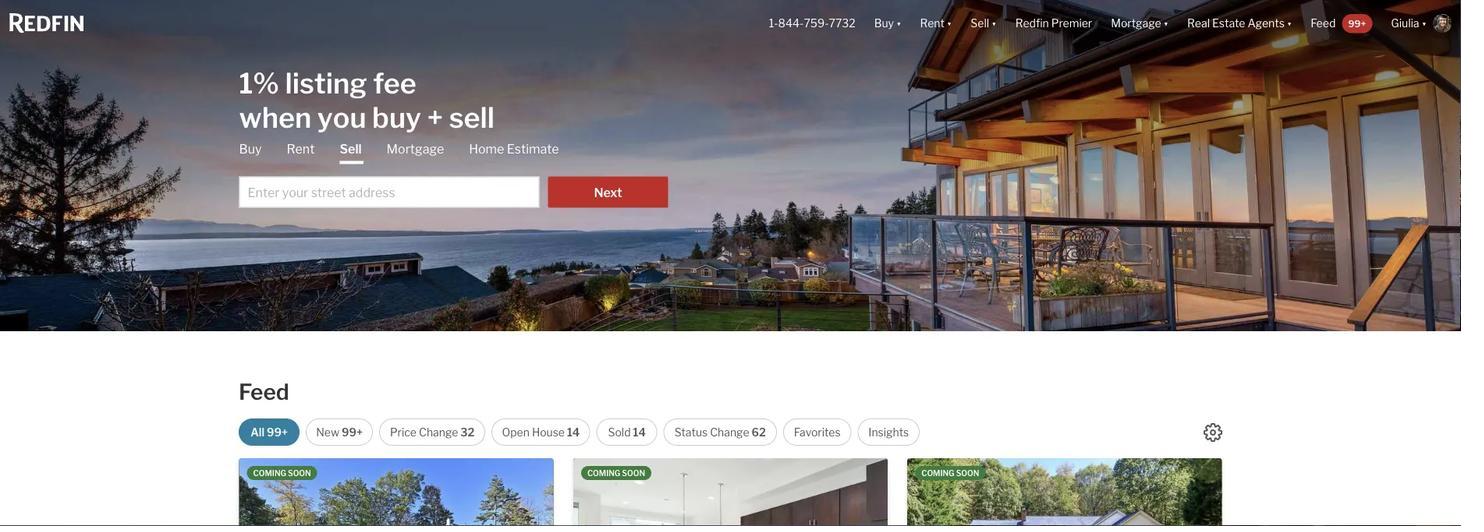 Task type: locate. For each thing, give the bounding box(es) containing it.
mortgage inside dropdown button
[[1112, 17, 1162, 30]]

rent right buy ▾
[[920, 17, 945, 30]]

sell ▾ button
[[971, 0, 997, 47]]

all 99+
[[251, 426, 288, 439]]

844-
[[779, 17, 804, 30]]

redfin premier button
[[1006, 0, 1102, 47]]

feed right agents
[[1311, 17, 1336, 30]]

house
[[532, 426, 565, 439]]

photo of 1133 n hope st #17, philadelphia, pa 19123 image
[[574, 459, 888, 527], [888, 459, 1203, 527]]

0 horizontal spatial feed
[[239, 379, 289, 406]]

giulia ▾
[[1392, 17, 1427, 30]]

0 horizontal spatial mortgage
[[387, 142, 444, 157]]

sold 14
[[608, 426, 646, 439]]

buy down when
[[239, 142, 262, 157]]

2 horizontal spatial coming soon
[[922, 469, 980, 478]]

rent down when
[[287, 142, 315, 157]]

mortgage left real
[[1112, 17, 1162, 30]]

3 coming soon from the left
[[922, 469, 980, 478]]

photo of 12429 bentcreek ln, matthews, nc 28105 image
[[908, 459, 1222, 527], [1222, 459, 1462, 527]]

99+ inside new radio
[[342, 426, 363, 439]]

mortgage down buy in the top of the page
[[387, 142, 444, 157]]

buy inside dropdown button
[[875, 17, 894, 30]]

Status Change radio
[[664, 419, 777, 446]]

feed
[[1311, 17, 1336, 30], [239, 379, 289, 406]]

759-
[[804, 17, 829, 30]]

sold
[[608, 426, 631, 439]]

buy ▾ button
[[875, 0, 902, 47]]

1 horizontal spatial coming
[[588, 469, 621, 478]]

0 vertical spatial sell
[[971, 17, 990, 30]]

2 coming soon from the left
[[588, 469, 645, 478]]

2 ▾ from the left
[[947, 17, 952, 30]]

1 vertical spatial rent
[[287, 142, 315, 157]]

2 horizontal spatial 99+
[[1349, 18, 1367, 29]]

62
[[752, 426, 766, 439]]

rent ▾ button
[[920, 0, 952, 47]]

home
[[469, 142, 504, 157]]

2 coming from the left
[[588, 469, 621, 478]]

1 horizontal spatial rent
[[920, 17, 945, 30]]

▾ for sell ▾
[[992, 17, 997, 30]]

rent for rent
[[287, 142, 315, 157]]

1 horizontal spatial 99+
[[342, 426, 363, 439]]

0 horizontal spatial rent
[[287, 142, 315, 157]]

Favorites radio
[[783, 419, 852, 446]]

0 vertical spatial mortgage
[[1112, 17, 1162, 30]]

▾ left rent ▾
[[897, 17, 902, 30]]

photo of 123 pomona rd, pomona, ny 10970 image down status change 62
[[554, 459, 868, 527]]

sell
[[971, 17, 990, 30], [340, 142, 362, 157]]

coming for second photo of 123 pomona rd, pomona, ny 10970 from the right
[[253, 469, 286, 478]]

99+ right all
[[267, 426, 288, 439]]

1 photo of 1133 n hope st #17, philadelphia, pa 19123 image from the left
[[574, 459, 888, 527]]

1 horizontal spatial soon
[[622, 469, 645, 478]]

sell inside dropdown button
[[971, 17, 990, 30]]

home estimate
[[469, 142, 559, 157]]

change for 62
[[710, 426, 750, 439]]

status change 62
[[675, 426, 766, 439]]

rent ▾
[[920, 17, 952, 30]]

1 horizontal spatial buy
[[875, 17, 894, 30]]

1 vertical spatial buy
[[239, 142, 262, 157]]

1 14 from the left
[[567, 426, 580, 439]]

agents
[[1248, 17, 1285, 30]]

buy
[[875, 17, 894, 30], [239, 142, 262, 157]]

status
[[675, 426, 708, 439]]

soon
[[288, 469, 311, 478], [622, 469, 645, 478], [957, 469, 980, 478]]

99+
[[1349, 18, 1367, 29], [267, 426, 288, 439], [342, 426, 363, 439]]

2 photo of 1133 n hope st #17, philadelphia, pa 19123 image from the left
[[888, 459, 1203, 527]]

▾ right agents
[[1288, 17, 1293, 30]]

6 ▾ from the left
[[1422, 17, 1427, 30]]

1-
[[769, 17, 779, 30]]

2 horizontal spatial soon
[[957, 469, 980, 478]]

real estate agents ▾ button
[[1179, 0, 1302, 47]]

▾ left user photo
[[1422, 17, 1427, 30]]

0 horizontal spatial coming soon
[[253, 469, 311, 478]]

2 horizontal spatial coming
[[922, 469, 955, 478]]

fee
[[373, 66, 417, 100]]

32
[[461, 426, 475, 439]]

premier
[[1052, 17, 1093, 30]]

real
[[1188, 17, 1210, 30]]

99+ left giulia
[[1349, 18, 1367, 29]]

coming
[[253, 469, 286, 478], [588, 469, 621, 478], [922, 469, 955, 478]]

▾ for giulia ▾
[[1422, 17, 1427, 30]]

1% listing fee when you buy + sell
[[239, 66, 495, 135]]

buy right '7732'
[[875, 17, 894, 30]]

sell right rent ▾
[[971, 17, 990, 30]]

1 vertical spatial feed
[[239, 379, 289, 406]]

photo of 123 pomona rd, pomona, ny 10970 image
[[239, 459, 554, 527], [554, 459, 868, 527]]

1 horizontal spatial change
[[710, 426, 750, 439]]

0 horizontal spatial sell
[[340, 142, 362, 157]]

0 vertical spatial buy
[[875, 17, 894, 30]]

estate
[[1213, 17, 1246, 30]]

▾ left real
[[1164, 17, 1169, 30]]

tab list containing buy
[[239, 141, 668, 208]]

Open House radio
[[492, 419, 591, 446]]

feed up all 99+
[[239, 379, 289, 406]]

option group
[[239, 419, 920, 446]]

1 photo of 12429 bentcreek ln, matthews, nc 28105 image from the left
[[908, 459, 1222, 527]]

99+ right new
[[342, 426, 363, 439]]

rent link
[[287, 141, 315, 158]]

1 vertical spatial mortgage
[[387, 142, 444, 157]]

4 ▾ from the left
[[1164, 17, 1169, 30]]

1 horizontal spatial coming soon
[[588, 469, 645, 478]]

tab list
[[239, 141, 668, 208]]

0 horizontal spatial 14
[[567, 426, 580, 439]]

next button
[[548, 177, 668, 208]]

1 horizontal spatial mortgage
[[1112, 17, 1162, 30]]

99+ for all 99+
[[267, 426, 288, 439]]

0 vertical spatial feed
[[1311, 17, 1336, 30]]

rent inside dropdown button
[[920, 17, 945, 30]]

photo of 123 pomona rd, pomona, ny 10970 image down price
[[239, 459, 554, 527]]

mortgage
[[1112, 17, 1162, 30], [387, 142, 444, 157]]

14 right house
[[567, 426, 580, 439]]

listing
[[285, 66, 367, 100]]

1 horizontal spatial feed
[[1311, 17, 1336, 30]]

0 horizontal spatial change
[[419, 426, 458, 439]]

14
[[567, 426, 580, 439], [633, 426, 646, 439]]

2 change from the left
[[710, 426, 750, 439]]

mortgage for mortgage ▾
[[1112, 17, 1162, 30]]

0 horizontal spatial 99+
[[267, 426, 288, 439]]

14 right sold
[[633, 426, 646, 439]]

0 vertical spatial rent
[[920, 17, 945, 30]]

1 horizontal spatial 14
[[633, 426, 646, 439]]

1-844-759-7732 link
[[769, 17, 856, 30]]

▾ left sell ▾
[[947, 17, 952, 30]]

open
[[502, 426, 530, 439]]

1 coming from the left
[[253, 469, 286, 478]]

buy ▾
[[875, 17, 902, 30]]

0 horizontal spatial coming
[[253, 469, 286, 478]]

1 ▾ from the left
[[897, 17, 902, 30]]

rent
[[920, 17, 945, 30], [287, 142, 315, 157]]

▾ for mortgage ▾
[[1164, 17, 1169, 30]]

0 horizontal spatial soon
[[288, 469, 311, 478]]

change left 62
[[710, 426, 750, 439]]

mortgage ▾
[[1112, 17, 1169, 30]]

1 change from the left
[[419, 426, 458, 439]]

2 14 from the left
[[633, 426, 646, 439]]

home estimate link
[[469, 141, 559, 158]]

3 ▾ from the left
[[992, 17, 997, 30]]

▾ left redfin
[[992, 17, 997, 30]]

sell link
[[340, 141, 362, 164]]

change
[[419, 426, 458, 439], [710, 426, 750, 439]]

99+ inside all "radio"
[[267, 426, 288, 439]]

change left 32
[[419, 426, 458, 439]]

1 vertical spatial sell
[[340, 142, 362, 157]]

1 photo of 123 pomona rd, pomona, ny 10970 image from the left
[[239, 459, 554, 527]]

1 horizontal spatial sell
[[971, 17, 990, 30]]

new
[[316, 426, 340, 439]]

1 coming soon from the left
[[253, 469, 311, 478]]

real estate agents ▾ link
[[1188, 0, 1293, 47]]

0 horizontal spatial buy
[[239, 142, 262, 157]]

estimate
[[507, 142, 559, 157]]

14 inside "sold" option
[[633, 426, 646, 439]]

change for 32
[[419, 426, 458, 439]]

Enter your street address search field
[[239, 177, 540, 208]]

3 coming from the left
[[922, 469, 955, 478]]

all
[[251, 426, 265, 439]]

sell ▾ button
[[962, 0, 1006, 47]]

Insights radio
[[858, 419, 920, 446]]

coming soon
[[253, 469, 311, 478], [588, 469, 645, 478], [922, 469, 980, 478]]

sell down you
[[340, 142, 362, 157]]

▾
[[897, 17, 902, 30], [947, 17, 952, 30], [992, 17, 997, 30], [1164, 17, 1169, 30], [1288, 17, 1293, 30], [1422, 17, 1427, 30]]



Task type: vqa. For each thing, say whether or not it's contained in the screenshot.
AGENT
no



Task type: describe. For each thing, give the bounding box(es) containing it.
1%
[[239, 66, 279, 100]]

3 soon from the left
[[957, 469, 980, 478]]

when
[[239, 100, 312, 135]]

1-844-759-7732
[[769, 17, 856, 30]]

14 inside the open house option
[[567, 426, 580, 439]]

2 soon from the left
[[622, 469, 645, 478]]

redfin premier
[[1016, 17, 1093, 30]]

price
[[390, 426, 417, 439]]

+
[[427, 100, 443, 135]]

▾ for buy ▾
[[897, 17, 902, 30]]

Price Change radio
[[379, 419, 486, 446]]

7732
[[829, 17, 856, 30]]

buy
[[372, 100, 421, 135]]

▾ for rent ▾
[[947, 17, 952, 30]]

buy for buy ▾
[[875, 17, 894, 30]]

coming soon for second photo of 123 pomona rd, pomona, ny 10970 from the right
[[253, 469, 311, 478]]

sell
[[449, 100, 495, 135]]

All radio
[[239, 419, 300, 446]]

rent for rent ▾
[[920, 17, 945, 30]]

2 photo of 12429 bentcreek ln, matthews, nc 28105 image from the left
[[1222, 459, 1462, 527]]

New radio
[[306, 419, 373, 446]]

mortgage link
[[387, 141, 444, 158]]

buy for buy
[[239, 142, 262, 157]]

1 soon from the left
[[288, 469, 311, 478]]

2 photo of 123 pomona rd, pomona, ny 10970 image from the left
[[554, 459, 868, 527]]

user photo image
[[1434, 14, 1452, 33]]

mortgage for mortgage
[[387, 142, 444, 157]]

you
[[318, 100, 366, 135]]

redfin
[[1016, 17, 1049, 30]]

new 99+
[[316, 426, 363, 439]]

open house 14
[[502, 426, 580, 439]]

sell for sell
[[340, 142, 362, 157]]

price change 32
[[390, 426, 475, 439]]

mortgage ▾ button
[[1112, 0, 1169, 47]]

next
[[594, 185, 622, 201]]

coming for 2nd the photo of 12429 bentcreek ln, matthews, nc 28105 from right
[[922, 469, 955, 478]]

buy link
[[239, 141, 262, 158]]

sell ▾
[[971, 17, 997, 30]]

coming soon for 2nd the photo of 12429 bentcreek ln, matthews, nc 28105 from right
[[922, 469, 980, 478]]

buy ▾ button
[[865, 0, 911, 47]]

sell for sell ▾
[[971, 17, 990, 30]]

real estate agents ▾
[[1188, 17, 1293, 30]]

5 ▾ from the left
[[1288, 17, 1293, 30]]

option group containing all
[[239, 419, 920, 446]]

insights
[[869, 426, 909, 439]]

mortgage ▾ button
[[1102, 0, 1179, 47]]

Sold radio
[[597, 419, 658, 446]]

giulia
[[1392, 17, 1420, 30]]

favorites
[[794, 426, 841, 439]]

99+ for new 99+
[[342, 426, 363, 439]]

rent ▾ button
[[911, 0, 962, 47]]



